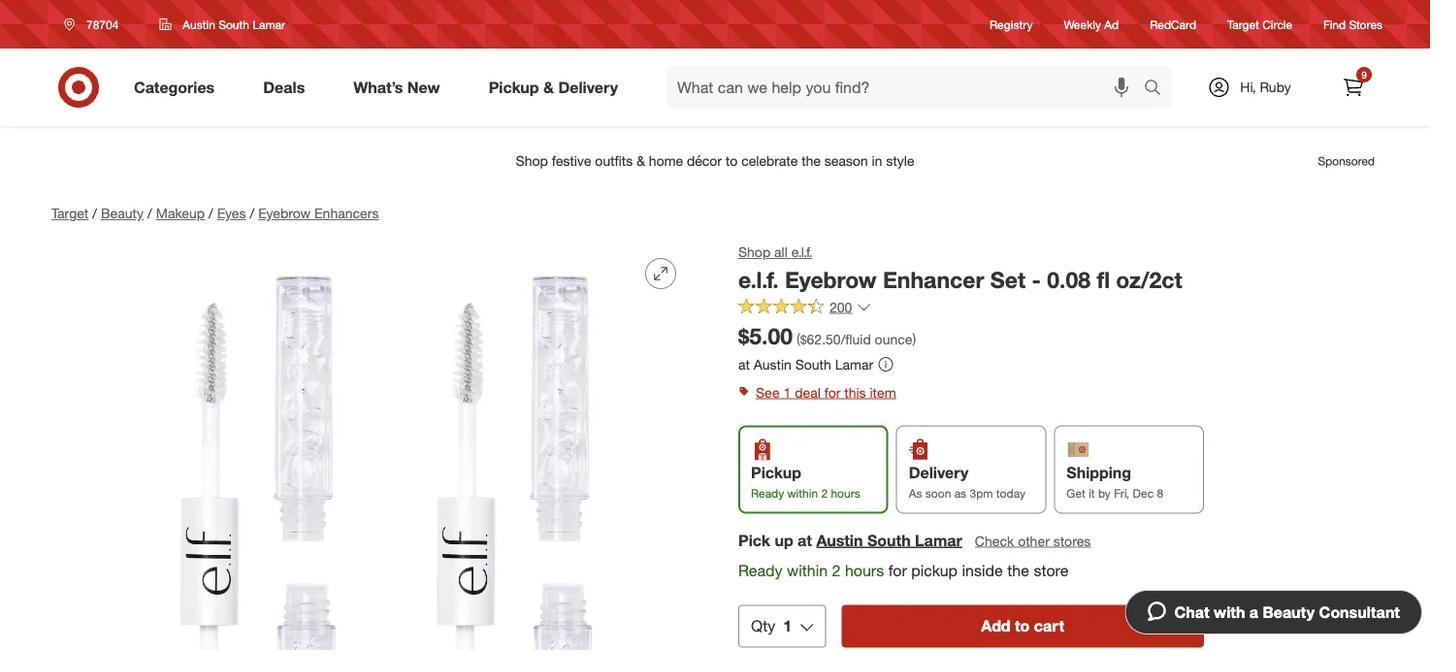 Task type: locate. For each thing, give the bounding box(es) containing it.
target left beauty link
[[51, 205, 89, 222]]

2
[[821, 486, 828, 500], [832, 561, 841, 580]]

cart
[[1034, 617, 1065, 636]]

3 / from the left
[[209, 205, 213, 222]]

0 horizontal spatial austin
[[183, 17, 215, 32]]

austin up see
[[754, 356, 792, 373]]

1 vertical spatial south
[[795, 356, 831, 373]]

1 horizontal spatial target
[[1228, 17, 1259, 31]]

lamar inside dropdown button
[[253, 17, 285, 32]]

austin
[[183, 17, 215, 32], [754, 356, 792, 373], [817, 531, 863, 550]]

1 vertical spatial lamar
[[835, 356, 874, 373]]

1 right see
[[784, 384, 791, 401]]

0 vertical spatial target
[[1228, 17, 1259, 31]]

1 vertical spatial beauty
[[1263, 603, 1315, 622]]

/ left the 'eyes' link
[[209, 205, 213, 222]]

0 vertical spatial south
[[218, 17, 249, 32]]

as
[[909, 486, 922, 500]]

qty
[[751, 617, 776, 636]]

beauty link
[[101, 205, 144, 222]]

deals
[[263, 78, 305, 97]]

pickup left &
[[489, 78, 539, 97]]

delivery up soon at the bottom of the page
[[909, 463, 969, 482]]

shipping get it by fri, dec 8
[[1067, 463, 1164, 500]]

this
[[844, 384, 866, 401]]

1 vertical spatial delivery
[[909, 463, 969, 482]]

1 1 from the top
[[784, 384, 791, 401]]

find stores
[[1324, 17, 1383, 31]]

see 1 deal for this item
[[756, 384, 896, 401]]

1 vertical spatial e.l.f.
[[738, 266, 779, 293]]

1 horizontal spatial for
[[889, 561, 907, 580]]

beauty right target link
[[101, 205, 144, 222]]

what's new link
[[337, 66, 464, 109]]

within down up
[[787, 561, 828, 580]]

/
[[92, 205, 97, 222], [148, 205, 152, 222], [209, 205, 213, 222], [250, 205, 254, 222]]

pickup & delivery link
[[472, 66, 642, 109]]

find stores link
[[1324, 16, 1383, 33]]

0 horizontal spatial beauty
[[101, 205, 144, 222]]

0.08
[[1047, 266, 1091, 293]]

enhancer
[[883, 266, 984, 293]]

1 within from the top
[[788, 486, 818, 500]]

-
[[1032, 266, 1041, 293]]

1 vertical spatial target
[[51, 205, 89, 222]]

0 vertical spatial at
[[738, 356, 750, 373]]

1 right qty
[[783, 617, 792, 636]]

circle
[[1263, 17, 1293, 31]]

pickup
[[911, 561, 958, 580]]

/ right target link
[[92, 205, 97, 222]]

9
[[1362, 68, 1367, 81]]

2 vertical spatial austin
[[817, 531, 863, 550]]

0 vertical spatial lamar
[[253, 17, 285, 32]]

1 inside see 1 deal for this item link
[[784, 384, 791, 401]]

1 horizontal spatial south
[[795, 356, 831, 373]]

0 vertical spatial ready
[[751, 486, 784, 500]]

oz/2ct
[[1116, 266, 1183, 293]]

pickup for &
[[489, 78, 539, 97]]

e.l.f. eyebrow enhancer set - 0.08 fl oz/2ct, 1 of 8 image
[[51, 243, 692, 650]]

1 vertical spatial for
[[889, 561, 907, 580]]

0 horizontal spatial 2
[[821, 486, 828, 500]]

0 vertical spatial delivery
[[558, 78, 618, 97]]

see 1 deal for this item link
[[738, 379, 1379, 406]]

hi, ruby
[[1241, 79, 1291, 96]]

lamar up pickup
[[915, 531, 962, 550]]

e.l.f. down 'shop'
[[738, 266, 779, 293]]

other
[[1018, 532, 1050, 549]]

1 vertical spatial hours
[[845, 561, 884, 580]]

registry
[[990, 17, 1033, 31]]

lamar down /fluid
[[835, 356, 874, 373]]

today
[[996, 486, 1026, 500]]

1 for qty
[[783, 617, 792, 636]]

makeup
[[156, 205, 205, 222]]

ready down "pick"
[[738, 561, 783, 580]]

to
[[1015, 617, 1030, 636]]

for left this on the bottom
[[825, 384, 841, 401]]

austin up the categories link
[[183, 17, 215, 32]]

store
[[1034, 561, 1069, 580]]

0 vertical spatial eyebrow
[[258, 205, 311, 222]]

chat with a beauty consultant button
[[1125, 590, 1423, 635]]

2 up pick up at austin south lamar
[[821, 486, 828, 500]]

1 vertical spatial 2
[[832, 561, 841, 580]]

1 horizontal spatial eyebrow
[[785, 266, 877, 293]]

9 link
[[1332, 66, 1375, 109]]

pickup ready within 2 hours
[[751, 463, 860, 500]]

within
[[788, 486, 818, 500], [787, 561, 828, 580]]

1 horizontal spatial beauty
[[1263, 603, 1315, 622]]

deals link
[[247, 66, 329, 109]]

eyes
[[217, 205, 246, 222]]

2 1 from the top
[[783, 617, 792, 636]]

soon
[[926, 486, 951, 500]]

1 horizontal spatial e.l.f.
[[792, 244, 813, 261]]

delivery right &
[[558, 78, 618, 97]]

/ right eyes
[[250, 205, 254, 222]]

0 horizontal spatial eyebrow
[[258, 205, 311, 222]]

eyebrow
[[258, 205, 311, 222], [785, 266, 877, 293]]

at down $5.00
[[738, 356, 750, 373]]

0 vertical spatial hours
[[831, 486, 860, 500]]

makeup link
[[156, 205, 205, 222]]

1 vertical spatial pickup
[[751, 463, 801, 482]]

within up up
[[788, 486, 818, 500]]

for down austin south lamar button
[[889, 561, 907, 580]]

pickup up up
[[751, 463, 801, 482]]

eyebrow right the 'eyes' link
[[258, 205, 311, 222]]

2 horizontal spatial austin
[[817, 531, 863, 550]]

1 vertical spatial at
[[798, 531, 812, 550]]

advertisement region
[[36, 138, 1395, 184]]

target inside target circle link
[[1228, 17, 1259, 31]]

new
[[407, 78, 440, 97]]

)
[[913, 331, 916, 348]]

0 horizontal spatial lamar
[[253, 17, 285, 32]]

0 horizontal spatial e.l.f.
[[738, 266, 779, 293]]

1 horizontal spatial pickup
[[751, 463, 801, 482]]

0 horizontal spatial for
[[825, 384, 841, 401]]

2 vertical spatial south
[[867, 531, 911, 550]]

add to cart button
[[842, 605, 1204, 648]]

enhancers
[[314, 205, 379, 222]]

beauty right a
[[1263, 603, 1315, 622]]

0 horizontal spatial south
[[218, 17, 249, 32]]

austin south lamar
[[183, 17, 285, 32]]

get
[[1067, 486, 1086, 500]]

1 horizontal spatial austin
[[754, 356, 792, 373]]

1 vertical spatial austin
[[754, 356, 792, 373]]

0 horizontal spatial at
[[738, 356, 750, 373]]

eyebrow inside shop all e.l.f. e.l.f. eyebrow enhancer set - 0.08 fl oz/2ct
[[785, 266, 877, 293]]

0 vertical spatial 2
[[821, 486, 828, 500]]

delivery as soon as 3pm today
[[909, 463, 1026, 500]]

ready up "pick"
[[751, 486, 784, 500]]

2 down pick up at austin south lamar
[[832, 561, 841, 580]]

e.l.f. right the "all"
[[792, 244, 813, 261]]

0 vertical spatial for
[[825, 384, 841, 401]]

target circle
[[1228, 17, 1293, 31]]

1 horizontal spatial 2
[[832, 561, 841, 580]]

hours down pick up at austin south lamar
[[845, 561, 884, 580]]

ad
[[1105, 17, 1119, 31]]

hours up pick up at austin south lamar
[[831, 486, 860, 500]]

0 horizontal spatial target
[[51, 205, 89, 222]]

at
[[738, 356, 750, 373], [798, 531, 812, 550]]

target
[[1228, 17, 1259, 31], [51, 205, 89, 222]]

pickup inside pickup ready within 2 hours
[[751, 463, 801, 482]]

inside
[[962, 561, 1003, 580]]

0 vertical spatial 1
[[784, 384, 791, 401]]

weekly
[[1064, 17, 1101, 31]]

0 vertical spatial beauty
[[101, 205, 144, 222]]

hours
[[831, 486, 860, 500], [845, 561, 884, 580]]

1 vertical spatial within
[[787, 561, 828, 580]]

ready inside pickup ready within 2 hours
[[751, 486, 784, 500]]

eyebrow up "200"
[[785, 266, 877, 293]]

south up "ready within 2 hours for pickup inside the store"
[[867, 531, 911, 550]]

0 horizontal spatial pickup
[[489, 78, 539, 97]]

1 vertical spatial eyebrow
[[785, 266, 877, 293]]

at right up
[[798, 531, 812, 550]]

south up 'deals' link
[[218, 17, 249, 32]]

ready
[[751, 486, 784, 500], [738, 561, 783, 580]]

target link
[[51, 205, 89, 222]]

south
[[218, 17, 249, 32], [795, 356, 831, 373], [867, 531, 911, 550]]

200
[[830, 299, 852, 316]]

1 horizontal spatial at
[[798, 531, 812, 550]]

by
[[1098, 486, 1111, 500]]

2 horizontal spatial south
[[867, 531, 911, 550]]

1 vertical spatial 1
[[783, 617, 792, 636]]

south down $62.50
[[795, 356, 831, 373]]

0 vertical spatial within
[[788, 486, 818, 500]]

consultant
[[1319, 603, 1400, 622]]

0 vertical spatial austin
[[183, 17, 215, 32]]

check other stores button
[[974, 530, 1092, 552]]

for
[[825, 384, 841, 401], [889, 561, 907, 580]]

0 vertical spatial pickup
[[489, 78, 539, 97]]

(
[[797, 331, 800, 348]]

1 horizontal spatial lamar
[[835, 356, 874, 373]]

categories link
[[117, 66, 239, 109]]

austin right up
[[817, 531, 863, 550]]

/ right beauty link
[[148, 205, 152, 222]]

pickup for ready
[[751, 463, 801, 482]]

lamar up the deals
[[253, 17, 285, 32]]

redcard
[[1150, 17, 1197, 31]]

see
[[756, 384, 780, 401]]

2 horizontal spatial lamar
[[915, 531, 962, 550]]

1 horizontal spatial delivery
[[909, 463, 969, 482]]

hi,
[[1241, 79, 1256, 96]]

target left circle
[[1228, 17, 1259, 31]]



Task type: vqa. For each thing, say whether or not it's contained in the screenshot.
Beauty
yes



Task type: describe. For each thing, give the bounding box(es) containing it.
pickup & delivery
[[489, 78, 618, 97]]

target / beauty / makeup / eyes / eyebrow enhancers
[[51, 205, 379, 222]]

weekly ad link
[[1064, 16, 1119, 33]]

$5.00 ( $62.50 /fluid ounce )
[[738, 323, 916, 350]]

within inside pickup ready within 2 hours
[[788, 486, 818, 500]]

eyes link
[[217, 205, 246, 222]]

1 / from the left
[[92, 205, 97, 222]]

/fluid
[[841, 331, 871, 348]]

add
[[981, 617, 1011, 636]]

eyebrow enhancers link
[[258, 205, 379, 222]]

$5.00
[[738, 323, 793, 350]]

1 for see
[[784, 384, 791, 401]]

78704 button
[[51, 7, 139, 42]]

1 vertical spatial ready
[[738, 561, 783, 580]]

fl
[[1097, 266, 1110, 293]]

fri,
[[1114, 486, 1130, 500]]

search button
[[1135, 66, 1182, 113]]

stores
[[1349, 17, 1383, 31]]

dec
[[1133, 486, 1154, 500]]

ounce
[[875, 331, 913, 348]]

check
[[975, 532, 1014, 549]]

shipping
[[1067, 463, 1132, 482]]

add to cart
[[981, 617, 1065, 636]]

target circle link
[[1228, 16, 1293, 33]]

at austin south lamar
[[738, 356, 874, 373]]

what's
[[353, 78, 403, 97]]

search
[[1135, 80, 1182, 99]]

4 / from the left
[[250, 205, 254, 222]]

qty 1
[[751, 617, 792, 636]]

registry link
[[990, 16, 1033, 33]]

ruby
[[1260, 79, 1291, 96]]

stores
[[1054, 532, 1091, 549]]

south inside dropdown button
[[218, 17, 249, 32]]

weekly ad
[[1064, 17, 1119, 31]]

&
[[543, 78, 554, 97]]

item
[[870, 384, 896, 401]]

it
[[1089, 486, 1095, 500]]

0 vertical spatial e.l.f.
[[792, 244, 813, 261]]

all
[[774, 244, 788, 261]]

up
[[775, 531, 793, 550]]

what's new
[[353, 78, 440, 97]]

chat
[[1175, 603, 1210, 622]]

austin south lamar button
[[817, 529, 962, 552]]

austin inside dropdown button
[[183, 17, 215, 32]]

shop
[[738, 244, 771, 261]]

beauty inside 'button'
[[1263, 603, 1315, 622]]

78704
[[86, 17, 119, 32]]

2 within from the top
[[787, 561, 828, 580]]

2 / from the left
[[148, 205, 152, 222]]

0 horizontal spatial delivery
[[558, 78, 618, 97]]

hours inside pickup ready within 2 hours
[[831, 486, 860, 500]]

the
[[1008, 561, 1030, 580]]

ready within 2 hours for pickup inside the store
[[738, 561, 1069, 580]]

$62.50
[[800, 331, 841, 348]]

find
[[1324, 17, 1346, 31]]

200 link
[[738, 298, 872, 320]]

deal
[[795, 384, 821, 401]]

austin south lamar button
[[147, 7, 298, 42]]

for inside see 1 deal for this item link
[[825, 384, 841, 401]]

set
[[991, 266, 1026, 293]]

What can we help you find? suggestions appear below search field
[[666, 66, 1149, 109]]

target for target circle
[[1228, 17, 1259, 31]]

2 vertical spatial lamar
[[915, 531, 962, 550]]

categories
[[134, 78, 215, 97]]

shop all e.l.f. e.l.f. eyebrow enhancer set - 0.08 fl oz/2ct
[[738, 244, 1183, 293]]

delivery inside delivery as soon as 3pm today
[[909, 463, 969, 482]]

with
[[1214, 603, 1245, 622]]

target for target / beauty / makeup / eyes / eyebrow enhancers
[[51, 205, 89, 222]]

a
[[1250, 603, 1259, 622]]

2 inside pickup ready within 2 hours
[[821, 486, 828, 500]]

redcard link
[[1150, 16, 1197, 33]]

check other stores
[[975, 532, 1091, 549]]

pick
[[738, 531, 770, 550]]

chat with a beauty consultant
[[1175, 603, 1400, 622]]

8
[[1157, 486, 1164, 500]]

as
[[955, 486, 967, 500]]



